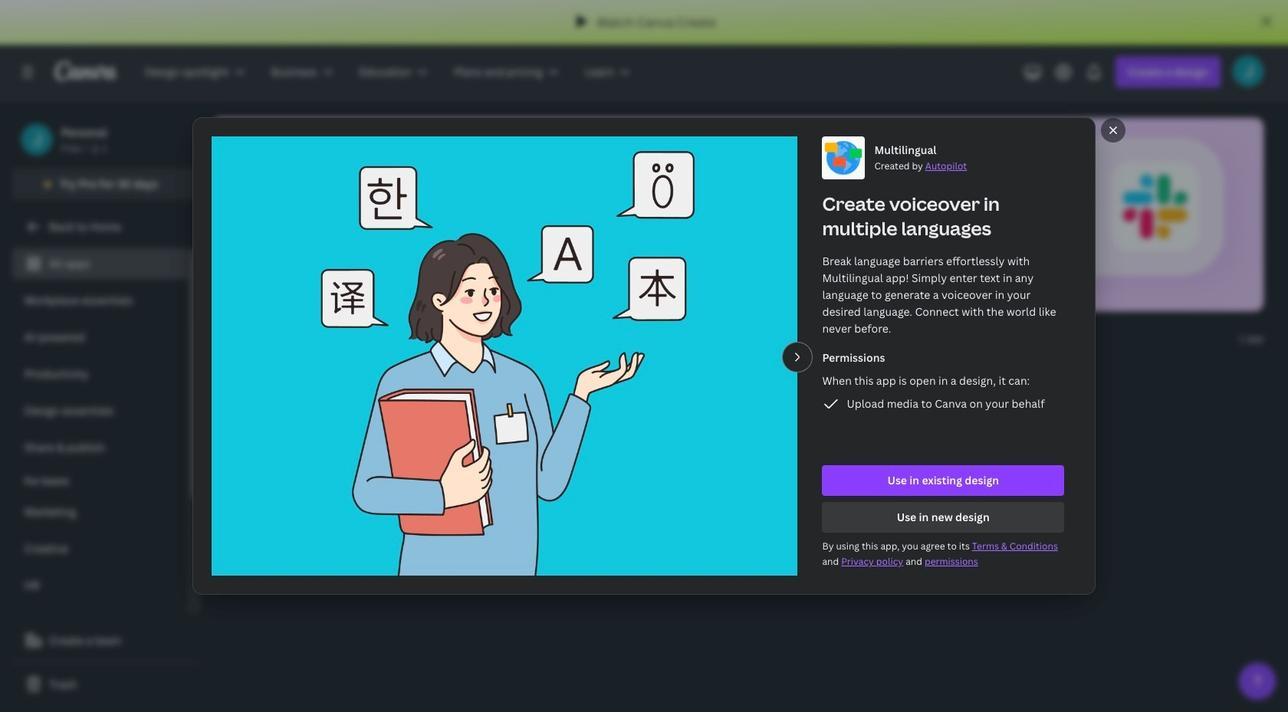 Task type: vqa. For each thing, say whether or not it's contained in the screenshot.
the bottom list
yes



Task type: locate. For each thing, give the bounding box(es) containing it.
1 list from the top
[[12, 248, 188, 463]]

list
[[12, 248, 188, 463], [12, 497, 188, 638]]

top level navigation element
[[135, 57, 647, 87]]

2 list from the top
[[12, 497, 188, 638]]

1 vertical spatial list
[[12, 497, 188, 638]]

an image of the canva logo, a plus sign and the slack logo image
[[939, 118, 1263, 311]]

Input field to search for apps search field
[[242, 324, 457, 353]]

0 vertical spatial list
[[12, 248, 188, 463]]



